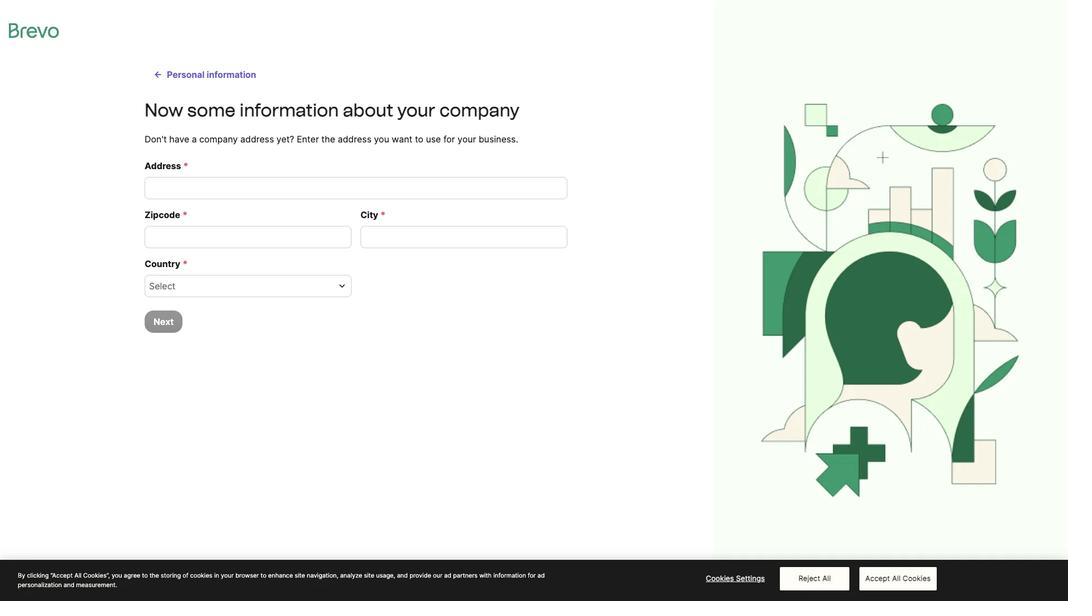 Task type: vqa. For each thing, say whether or not it's contained in the screenshot.
FOR inside the By clicking "Accept All Cookies", you agree to the storing of cookies in your browser to enhance site navigation, analyze site usage, and provide our ad partners with information for ad personalization and measurement.
yes



Task type: describe. For each thing, give the bounding box(es) containing it.
2 cookies from the left
[[903, 574, 931, 583]]

now some information about your company
[[145, 100, 520, 121]]

browser
[[235, 572, 259, 579]]

personal information button
[[145, 63, 265, 86]]

by
[[18, 572, 25, 579]]

the inside "by clicking "accept all cookies", you agree to the storing of cookies in your browser to enhance site navigation, analyze site usage, and provide our ad partners with information for ad personalization and measurement."
[[150, 572, 159, 579]]

measurement.
[[76, 581, 117, 589]]

for inside "by clicking "accept all cookies", you agree to the storing of cookies in your browser to enhance site navigation, analyze site usage, and provide our ad partners with information for ad personalization and measurement."
[[528, 572, 536, 579]]

2 ad from the left
[[538, 572, 545, 579]]

personal
[[167, 69, 205, 80]]

country
[[145, 258, 180, 269]]

by clicking "accept all cookies", you agree to the storing of cookies in your browser to enhance site navigation, analyze site usage, and provide our ad partners with information for ad personalization and measurement.
[[18, 572, 545, 589]]

enhance
[[268, 572, 293, 579]]

zipcode *
[[145, 209, 188, 220]]

country *
[[145, 258, 188, 269]]

zipcode
[[145, 209, 180, 220]]

reject all
[[799, 574, 831, 583]]

have
[[169, 134, 189, 145]]

reject
[[799, 574, 821, 583]]

2 address from the left
[[338, 134, 372, 145]]

2 horizontal spatial to
[[415, 134, 424, 145]]

some
[[187, 100, 236, 121]]

all for reject all
[[823, 574, 831, 583]]

settings
[[736, 574, 765, 583]]

all for accept all cookies
[[892, 574, 901, 583]]

analyze
[[340, 572, 362, 579]]

cookies",
[[83, 572, 110, 579]]

1 vertical spatial and
[[64, 581, 74, 589]]

1 ad from the left
[[444, 572, 452, 579]]

1 site from the left
[[295, 572, 305, 579]]

* for address *
[[183, 160, 188, 171]]

all inside "by clicking "accept all cookies", you agree to the storing of cookies in your browser to enhance site navigation, analyze site usage, and provide our ad partners with information for ad personalization and measurement."
[[74, 572, 81, 579]]

accept all cookies
[[866, 574, 931, 583]]

business.
[[479, 134, 518, 145]]

usage,
[[376, 572, 395, 579]]

address *
[[145, 160, 188, 171]]

next
[[154, 316, 174, 327]]

of
[[183, 572, 189, 579]]

1 horizontal spatial to
[[261, 572, 267, 579]]

0 horizontal spatial to
[[142, 572, 148, 579]]

next button
[[145, 311, 183, 333]]

city *
[[361, 209, 386, 220]]

cookies settings button
[[701, 568, 771, 590]]

accept all cookies button
[[860, 567, 937, 590]]

our
[[433, 572, 443, 579]]

enter
[[297, 134, 319, 145]]

accept
[[866, 574, 890, 583]]



Task type: locate. For each thing, give the bounding box(es) containing it.
0 horizontal spatial company
[[199, 134, 238, 145]]

None text field
[[145, 177, 568, 199], [145, 226, 352, 248], [361, 226, 568, 248], [145, 177, 568, 199], [145, 226, 352, 248], [361, 226, 568, 248]]

0 vertical spatial for
[[444, 134, 455, 145]]

to
[[415, 134, 424, 145], [142, 572, 148, 579], [261, 572, 267, 579]]

1 horizontal spatial all
[[823, 574, 831, 583]]

don't have a company address yet? enter the address you want to use for your business.
[[145, 134, 518, 145]]

site right enhance at the bottom
[[295, 572, 305, 579]]

0 horizontal spatial the
[[150, 572, 159, 579]]

and
[[397, 572, 408, 579], [64, 581, 74, 589]]

reject all button
[[780, 567, 850, 590]]

your right in
[[221, 572, 234, 579]]

to right the agree
[[142, 572, 148, 579]]

1 horizontal spatial site
[[364, 572, 374, 579]]

0 horizontal spatial cookies
[[706, 574, 734, 583]]

2 vertical spatial your
[[221, 572, 234, 579]]

for
[[444, 134, 455, 145], [528, 572, 536, 579]]

city
[[361, 209, 378, 220]]

* for zipcode *
[[183, 209, 188, 220]]

yet?
[[277, 134, 294, 145]]

2 horizontal spatial all
[[892, 574, 901, 583]]

address
[[145, 160, 181, 171]]

site
[[295, 572, 305, 579], [364, 572, 374, 579]]

about
[[343, 100, 393, 121]]

0 horizontal spatial your
[[221, 572, 234, 579]]

0 horizontal spatial address
[[240, 134, 274, 145]]

2 horizontal spatial your
[[458, 134, 476, 145]]

personal information
[[167, 69, 256, 80]]

all right reject in the right bottom of the page
[[823, 574, 831, 583]]

for right with
[[528, 572, 536, 579]]

information
[[207, 69, 256, 80], [240, 100, 339, 121], [494, 572, 526, 579]]

* for city *
[[381, 209, 386, 220]]

the
[[322, 134, 335, 145], [150, 572, 159, 579]]

and down the "accept
[[64, 581, 74, 589]]

cookies
[[706, 574, 734, 583], [903, 574, 931, 583]]

your inside "by clicking "accept all cookies", you agree to the storing of cookies in your browser to enhance site navigation, analyze site usage, and provide our ad partners with information for ad personalization and measurement."
[[221, 572, 234, 579]]

you left the agree
[[112, 572, 122, 579]]

1 horizontal spatial the
[[322, 134, 335, 145]]

* right address
[[183, 160, 188, 171]]

1 vertical spatial for
[[528, 572, 536, 579]]

1 vertical spatial information
[[240, 100, 339, 121]]

"accept
[[50, 572, 73, 579]]

address down about
[[338, 134, 372, 145]]

and right the 'usage,'
[[397, 572, 408, 579]]

1 vertical spatial you
[[112, 572, 122, 579]]

1 horizontal spatial you
[[374, 134, 389, 145]]

0 vertical spatial you
[[374, 134, 389, 145]]

company right a at the top
[[199, 134, 238, 145]]

* right city
[[381, 209, 386, 220]]

0 horizontal spatial all
[[74, 572, 81, 579]]

in
[[214, 572, 219, 579]]

1 horizontal spatial and
[[397, 572, 408, 579]]

1 horizontal spatial address
[[338, 134, 372, 145]]

cookies right accept
[[903, 574, 931, 583]]

use
[[426, 134, 441, 145]]

ad
[[444, 572, 452, 579], [538, 572, 545, 579]]

0 horizontal spatial and
[[64, 581, 74, 589]]

0 vertical spatial and
[[397, 572, 408, 579]]

want
[[392, 134, 413, 145]]

all right the "accept
[[74, 572, 81, 579]]

don't
[[145, 134, 167, 145]]

address left yet?
[[240, 134, 274, 145]]

none field inside select popup button
[[149, 279, 334, 293]]

select
[[149, 280, 176, 292]]

to left use
[[415, 134, 424, 145]]

navigation,
[[307, 572, 339, 579]]

company
[[440, 100, 520, 121], [199, 134, 238, 145]]

now
[[145, 100, 183, 121]]

1 address from the left
[[240, 134, 274, 145]]

address
[[240, 134, 274, 145], [338, 134, 372, 145]]

0 horizontal spatial you
[[112, 572, 122, 579]]

1 horizontal spatial your
[[397, 100, 436, 121]]

storing
[[161, 572, 181, 579]]

partners
[[453, 572, 478, 579]]

1 vertical spatial company
[[199, 134, 238, 145]]

None field
[[149, 279, 334, 293]]

clicking
[[27, 572, 49, 579]]

0 horizontal spatial site
[[295, 572, 305, 579]]

to right 'browser'
[[261, 572, 267, 579]]

all
[[74, 572, 81, 579], [823, 574, 831, 583], [892, 574, 901, 583]]

agree
[[124, 572, 140, 579]]

you left the want
[[374, 134, 389, 145]]

* for country *
[[183, 258, 188, 269]]

* right country
[[183, 258, 188, 269]]

site left the 'usage,'
[[364, 572, 374, 579]]

information inside button
[[207, 69, 256, 80]]

0 horizontal spatial for
[[444, 134, 455, 145]]

your left the business.
[[458, 134, 476, 145]]

0 horizontal spatial ad
[[444, 572, 452, 579]]

1 cookies from the left
[[706, 574, 734, 583]]

cookies
[[190, 572, 213, 579]]

you inside "by clicking "accept all cookies", you agree to the storing of cookies in your browser to enhance site navigation, analyze site usage, and provide our ad partners with information for ad personalization and measurement."
[[112, 572, 122, 579]]

you
[[374, 134, 389, 145], [112, 572, 122, 579]]

your
[[397, 100, 436, 121], [458, 134, 476, 145], [221, 572, 234, 579]]

your up the want
[[397, 100, 436, 121]]

all right accept
[[892, 574, 901, 583]]

company up the business.
[[440, 100, 520, 121]]

1 horizontal spatial company
[[440, 100, 520, 121]]

0 vertical spatial your
[[397, 100, 436, 121]]

* right the zipcode
[[183, 209, 188, 220]]

2 site from the left
[[364, 572, 374, 579]]

information up yet?
[[240, 100, 339, 121]]

the right enter
[[322, 134, 335, 145]]

0 vertical spatial the
[[322, 134, 335, 145]]

1 vertical spatial the
[[150, 572, 159, 579]]

1 horizontal spatial cookies
[[903, 574, 931, 583]]

information up some
[[207, 69, 256, 80]]

0 vertical spatial company
[[440, 100, 520, 121]]

information right with
[[494, 572, 526, 579]]

with
[[480, 572, 492, 579]]

the left storing
[[150, 572, 159, 579]]

for right use
[[444, 134, 455, 145]]

*
[[183, 160, 188, 171], [183, 209, 188, 220], [381, 209, 386, 220], [183, 258, 188, 269]]

information inside "by clicking "accept all cookies", you agree to the storing of cookies in your browser to enhance site navigation, analyze site usage, and provide our ad partners with information for ad personalization and measurement."
[[494, 572, 526, 579]]

provide
[[410, 572, 431, 579]]

2 vertical spatial information
[[494, 572, 526, 579]]

cookies settings
[[706, 574, 765, 583]]

select button
[[145, 275, 352, 297]]

1 horizontal spatial ad
[[538, 572, 545, 579]]

personalization
[[18, 581, 62, 589]]

cookies left settings
[[706, 574, 734, 583]]

a
[[192, 134, 197, 145]]

0 vertical spatial information
[[207, 69, 256, 80]]

1 vertical spatial your
[[458, 134, 476, 145]]

1 horizontal spatial for
[[528, 572, 536, 579]]



